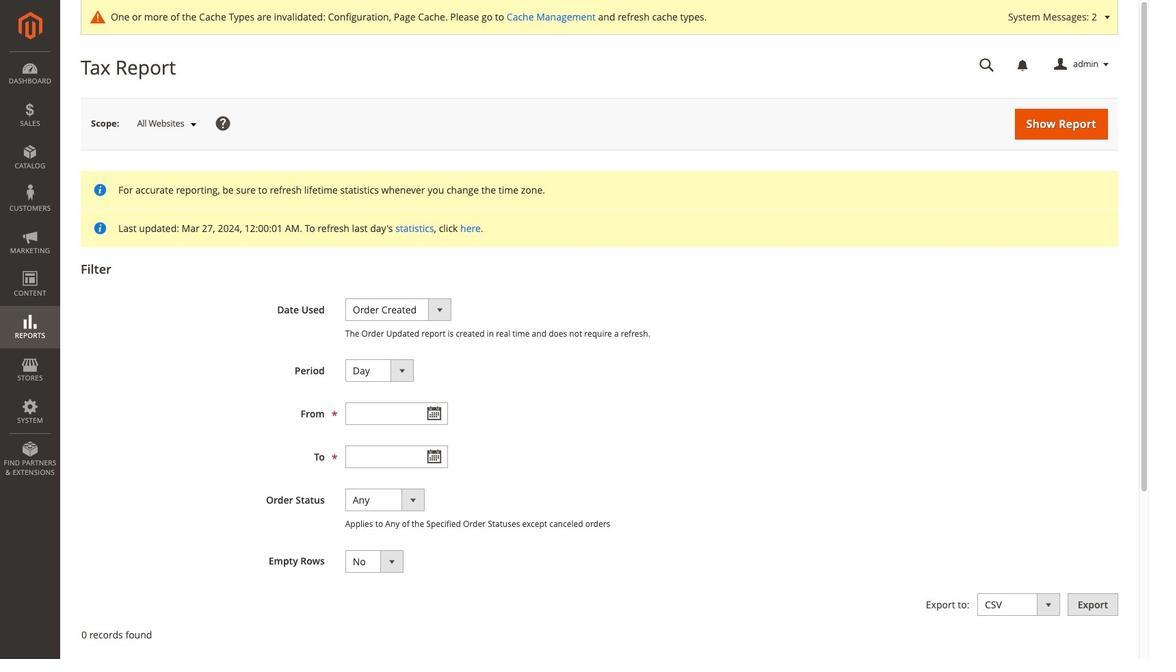 Task type: locate. For each thing, give the bounding box(es) containing it.
menu bar
[[0, 51, 60, 484]]

magento admin panel image
[[18, 12, 42, 40]]

None text field
[[970, 53, 1005, 77], [345, 403, 448, 425], [345, 446, 448, 468], [970, 53, 1005, 77], [345, 403, 448, 425], [345, 446, 448, 468]]



Task type: vqa. For each thing, say whether or not it's contained in the screenshot.
text field
yes



